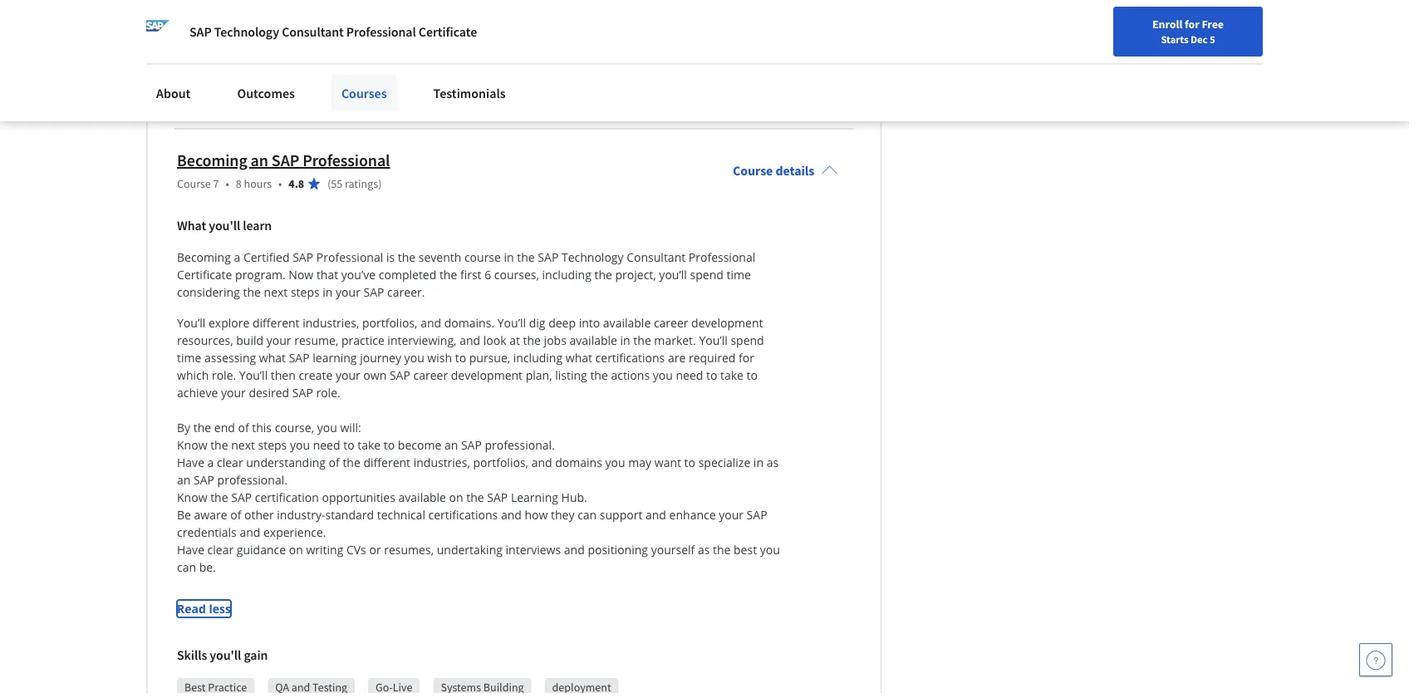 Task type: vqa. For each thing, say whether or not it's contained in the screenshot.
OR
yes



Task type: locate. For each thing, give the bounding box(es) containing it.
1 horizontal spatial course
[[733, 162, 773, 179]]

1 horizontal spatial technology
[[562, 249, 624, 265]]

course
[[733, 162, 773, 179], [177, 176, 211, 191]]

0 vertical spatial gain
[[244, 24, 268, 41]]

sap down create
[[292, 385, 313, 401]]

0 horizontal spatial •
[[226, 176, 229, 191]]

courses link
[[332, 75, 397, 111]]

sap
[[190, 23, 212, 40], [272, 150, 299, 171], [293, 249, 313, 265], [538, 249, 559, 265], [364, 284, 384, 300], [289, 350, 310, 366], [390, 367, 411, 383], [292, 385, 313, 401], [461, 437, 482, 453], [194, 472, 214, 488], [231, 490, 252, 505], [487, 490, 508, 505], [747, 507, 768, 523]]

0 horizontal spatial certifications
[[429, 507, 498, 523]]

credentials
[[177, 524, 237, 540]]

0 vertical spatial certifications
[[596, 350, 665, 366]]

interviewing,
[[388, 332, 457, 348]]

spend
[[690, 267, 724, 283], [731, 332, 764, 348]]

1 vertical spatial technology
[[562, 249, 624, 265]]

technology up project,
[[562, 249, 624, 265]]

professional. up the learning
[[485, 437, 555, 453]]

steps down this
[[258, 437, 287, 453]]

0 vertical spatial different
[[253, 315, 300, 331]]

0 horizontal spatial take
[[358, 437, 381, 453]]

need down are
[[676, 367, 703, 383]]

certificate up considering
[[177, 267, 232, 283]]

technology up business transformation
[[214, 23, 279, 40]]

steps inside you'll explore different industries, portfolios, and domains. you'll dig deep into available career development resources, build your resume, practice interviewing, and look at the jobs available in the market. you'll spend time assessing what sap learning journey you wish to pursue, including what certifications are required for which role. you'll then create your own sap career development plan, listing the actions you need to take to achieve your desired sap role. by the end of this course, you will: know the next steps you need to take to become an sap professional. have a clear understanding of the different industries, portfolios, and domains you may want to specialize in as an sap professional. know the sap certification opportunities available on the sap learning hub. be aware of other industry-standard technical certifications and how they can support and enhance your sap credentials and experience. have clear guidance on writing cvs or resumes, undertaking interviews and positioning yourself as the best you can be.
[[258, 437, 287, 453]]

0 vertical spatial steps
[[291, 284, 320, 300]]

7
[[213, 176, 219, 191]]

consultant up you'll
[[627, 249, 686, 265]]

undertaking
[[437, 542, 503, 558]]

and left design in the left of the page
[[571, 57, 590, 72]]

1 horizontal spatial industries,
[[414, 455, 470, 470]]

development
[[692, 315, 763, 331], [451, 367, 523, 383]]

0 horizontal spatial career
[[414, 367, 448, 383]]

0 vertical spatial spend
[[690, 267, 724, 283]]

can down 'hub.' at the left bottom
[[578, 507, 597, 523]]

how
[[525, 507, 548, 523]]

a up aware
[[207, 455, 214, 470]]

1 vertical spatial as
[[698, 542, 710, 558]]

domains
[[555, 455, 603, 470]]

what up then
[[259, 350, 286, 366]]

sap up other
[[231, 490, 252, 505]]

0 horizontal spatial course
[[177, 176, 211, 191]]

• left 4.8
[[279, 176, 282, 191]]

2 vertical spatial an
[[177, 472, 191, 488]]

and left analysis
[[776, 57, 794, 72]]

business transformation
[[185, 57, 305, 72]]

time right you'll
[[727, 267, 751, 283]]

sap right own
[[390, 367, 411, 383]]

1 horizontal spatial steps
[[291, 284, 320, 300]]

1 vertical spatial of
[[329, 455, 340, 470]]

1 horizontal spatial certificate
[[419, 23, 477, 40]]

the right at
[[523, 332, 541, 348]]

1 vertical spatial a
[[207, 455, 214, 470]]

that
[[317, 267, 338, 283]]

the down seventh at the top
[[440, 267, 457, 283]]

0 vertical spatial development
[[692, 315, 763, 331]]

role. down assessing
[[212, 367, 236, 383]]

spend inside becoming a certified sap professional is the seventh course in the sap technology consultant professional certificate program. now that you've completed the first 6 courses, including the project, you'll spend time considering the next steps in your sap career.
[[690, 267, 724, 283]]

0 vertical spatial professional.
[[485, 437, 555, 453]]

of left other
[[230, 507, 241, 523]]

available down into
[[570, 332, 618, 348]]

the
[[398, 249, 416, 265], [517, 249, 535, 265], [440, 267, 457, 283], [595, 267, 612, 283], [243, 284, 261, 300], [523, 332, 541, 348], [634, 332, 651, 348], [590, 367, 608, 383], [193, 420, 211, 435], [210, 437, 228, 453], [343, 455, 361, 470], [210, 490, 228, 505], [467, 490, 484, 505], [713, 542, 731, 558]]

technology inside becoming a certified sap professional is the seventh course in the sap technology consultant professional certificate program. now that you've completed the first 6 courses, including the project, you'll spend time considering the next steps in your sap career.
[[562, 249, 624, 265]]

1 vertical spatial certificate
[[177, 267, 232, 283]]

available right into
[[603, 315, 651, 331]]

what up listing
[[566, 350, 593, 366]]

• left '8' in the top of the page
[[226, 176, 229, 191]]

career down wish
[[414, 367, 448, 383]]

1 vertical spatial time
[[177, 350, 201, 366]]

1 horizontal spatial professional.
[[485, 437, 555, 453]]

1 horizontal spatial certifications
[[596, 350, 665, 366]]

available
[[603, 315, 651, 331], [570, 332, 618, 348], [399, 490, 446, 505]]

design
[[592, 57, 625, 72]]

1 horizontal spatial different
[[364, 455, 411, 470]]

you'll down less
[[210, 647, 241, 663]]

for inside enroll for free starts dec 5
[[1185, 17, 1200, 32]]

enroll
[[1153, 17, 1183, 32]]

0 vertical spatial role.
[[212, 367, 236, 383]]

0 vertical spatial including
[[542, 267, 592, 283]]

end
[[214, 420, 235, 435]]

0 vertical spatial portfolios,
[[362, 315, 418, 331]]

dec
[[1191, 32, 1208, 46]]

a
[[234, 249, 240, 265], [207, 455, 214, 470]]

skills right the sap icon
[[177, 24, 207, 41]]

skills you'll gain
[[177, 24, 268, 41], [177, 647, 268, 663]]

know up be
[[177, 490, 207, 505]]

0 horizontal spatial for
[[739, 350, 755, 366]]

1 becoming from the top
[[177, 150, 247, 171]]

including inside becoming a certified sap professional is the seventh course in the sap technology consultant professional certificate program. now that you've completed the first 6 courses, including the project, you'll spend time considering the next steps in your sap career.
[[542, 267, 592, 283]]

0 vertical spatial industries,
[[303, 315, 359, 331]]

the down end
[[210, 437, 228, 453]]

client
[[698, 57, 727, 72]]

0 vertical spatial have
[[177, 455, 204, 470]]

technology
[[214, 23, 279, 40], [562, 249, 624, 265]]

sap right become
[[461, 437, 482, 453]]

1 vertical spatial portfolios,
[[473, 455, 529, 470]]

details
[[776, 162, 815, 179]]

including inside you'll explore different industries, portfolios, and domains. you'll dig deep into available career development resources, build your resume, practice interviewing, and look at the jobs available in the market. you'll spend time assessing what sap learning journey you wish to pursue, including what certifications are required for which role. you'll then create your own sap career development plan, listing the actions you need to take to achieve your desired sap role. by the end of this course, you will: know the next steps you need to take to become an sap professional. have a clear understanding of the different industries, portfolios, and domains you may want to specialize in as an sap professional. know the sap certification opportunities available on the sap learning hub. be aware of other industry-standard technical certifications and how they can support and enhance your sap credentials and experience. have clear guidance on writing cvs or resumes, undertaking interviews and positioning yourself as the best you can be.
[[514, 350, 563, 366]]

and down transformation
[[265, 89, 284, 104]]

take down required
[[721, 367, 744, 383]]

including up plan, at the left of page
[[514, 350, 563, 366]]

1 vertical spatial career
[[414, 367, 448, 383]]

take down will:
[[358, 437, 381, 453]]

you'll
[[659, 267, 687, 283]]

journey
[[360, 350, 401, 366]]

as
[[767, 455, 779, 470], [698, 542, 710, 558]]

time up which
[[177, 350, 201, 366]]

becoming inside becoming a certified sap professional is the seventh course in the sap technology consultant professional certificate program. now that you've completed the first 6 courses, including the project, you'll spend time considering the next steps in your sap career.
[[177, 249, 231, 265]]

spend right you'll
[[690, 267, 724, 283]]

planning
[[333, 57, 376, 72]]

1 horizontal spatial career
[[654, 315, 689, 331]]

the right by
[[193, 420, 211, 435]]

55
[[331, 176, 343, 191]]

)
[[378, 176, 382, 191]]

an right become
[[445, 437, 458, 453]]

different
[[253, 315, 300, 331], [364, 455, 411, 470]]

6
[[485, 267, 491, 283]]

0 vertical spatial a
[[234, 249, 240, 265]]

2 what from the left
[[566, 350, 593, 366]]

1 vertical spatial spend
[[731, 332, 764, 348]]

role. down create
[[316, 385, 341, 401]]

in up the actions
[[621, 332, 631, 348]]

on down experience.
[[289, 542, 303, 558]]

1 horizontal spatial on
[[449, 490, 464, 505]]

8
[[236, 176, 242, 191]]

2 skills from the top
[[177, 647, 207, 663]]

for up dec
[[1185, 17, 1200, 32]]

you'll up resources,
[[177, 315, 206, 331]]

1 vertical spatial need
[[313, 437, 340, 453]]

2 horizontal spatial an
[[445, 437, 458, 453]]

1 horizontal spatial an
[[251, 150, 268, 171]]

what
[[259, 350, 286, 366], [566, 350, 593, 366]]

you down are
[[653, 367, 673, 383]]

skills you'll gain down less
[[177, 647, 268, 663]]

1 horizontal spatial time
[[727, 267, 751, 283]]

0 horizontal spatial steps
[[258, 437, 287, 453]]

0 vertical spatial know
[[177, 437, 207, 453]]

1 horizontal spatial for
[[1185, 17, 1200, 32]]

need down will:
[[313, 437, 340, 453]]

certified
[[243, 249, 290, 265]]

you'll up business transformation
[[210, 24, 241, 41]]

practice
[[342, 332, 385, 348]]

a up program.
[[234, 249, 240, 265]]

of up opportunities
[[329, 455, 340, 470]]

1 horizontal spatial portfolios,
[[473, 455, 529, 470]]

0 horizontal spatial professional.
[[217, 472, 288, 488]]

consultant
[[282, 23, 344, 40], [627, 249, 686, 265]]

1 vertical spatial on
[[289, 542, 303, 558]]

0 horizontal spatial different
[[253, 315, 300, 331]]

then
[[271, 367, 296, 383]]

becoming up 7
[[177, 150, 247, 171]]

you'll
[[210, 24, 241, 41], [209, 217, 240, 234], [210, 647, 241, 663]]

certifications up the undertaking
[[429, 507, 498, 523]]

0 horizontal spatial on
[[289, 542, 303, 558]]

on up the undertaking
[[449, 490, 464, 505]]

gain
[[244, 24, 268, 41], [244, 647, 268, 663]]

including up the deep
[[542, 267, 592, 283]]

becoming
[[177, 150, 247, 171], [177, 249, 231, 265]]

transformation
[[230, 57, 305, 72]]

1 gain from the top
[[244, 24, 268, 41]]

1 vertical spatial industries,
[[414, 455, 470, 470]]

learning
[[313, 350, 357, 366]]

skills you'll gain up business at the top
[[177, 24, 268, 41]]

know down by
[[177, 437, 207, 453]]

and left how
[[501, 507, 522, 523]]

an up be
[[177, 472, 191, 488]]

1 horizontal spatial development
[[692, 315, 763, 331]]

course left 7
[[177, 176, 211, 191]]

1 skills you'll gain from the top
[[177, 24, 268, 41]]

course for course details
[[733, 162, 773, 179]]

0 horizontal spatial portfolios,
[[362, 315, 418, 331]]

as right yourself
[[698, 542, 710, 558]]

0 horizontal spatial consultant
[[282, 23, 344, 40]]

and left project
[[378, 57, 397, 72]]

is
[[386, 249, 395, 265]]

in
[[504, 249, 514, 265], [323, 284, 333, 300], [621, 332, 631, 348], [754, 455, 764, 470]]

standard
[[325, 507, 374, 523]]

listing
[[555, 367, 587, 383]]

hours
[[244, 176, 272, 191]]

1 horizontal spatial as
[[767, 455, 779, 470]]

and up the learning
[[532, 455, 552, 470]]

course inside 'dropdown button'
[[733, 162, 773, 179]]

resumes,
[[384, 542, 434, 558]]

0 horizontal spatial role.
[[212, 367, 236, 383]]

certificate
[[419, 23, 477, 40], [177, 267, 232, 283]]

will:
[[340, 420, 361, 435]]

program.
[[235, 267, 286, 283]]

(
[[328, 176, 331, 191]]

1 vertical spatial next
[[231, 437, 255, 453]]

1 horizontal spatial a
[[234, 249, 240, 265]]

0 vertical spatial clear
[[217, 455, 243, 470]]

1 vertical spatial skills
[[177, 647, 207, 663]]

professional. up other
[[217, 472, 288, 488]]

plan,
[[526, 367, 552, 383]]

have down credentials
[[177, 542, 204, 558]]

clear
[[217, 455, 243, 470], [207, 542, 234, 558]]

assessing
[[204, 350, 256, 366]]

are
[[668, 350, 686, 366]]

0 vertical spatial take
[[721, 367, 744, 383]]

need
[[676, 367, 703, 383], [313, 437, 340, 453]]

1 vertical spatial gain
[[244, 647, 268, 663]]

you'll
[[177, 315, 206, 331], [498, 315, 526, 331], [699, 332, 728, 348], [239, 367, 268, 383]]

time inside becoming a certified sap professional is the seventh course in the sap technology consultant professional certificate program. now that you've completed the first 6 courses, including the project, you'll spend time considering the next steps in your sap career.
[[727, 267, 751, 283]]

1 vertical spatial certifications
[[429, 507, 498, 523]]

learn
[[243, 217, 272, 234]]

None search field
[[237, 10, 636, 44]]

2 vertical spatial of
[[230, 507, 241, 523]]

you
[[404, 350, 425, 366], [653, 367, 673, 383], [317, 420, 337, 435], [290, 437, 310, 453], [606, 455, 626, 470], [760, 542, 780, 558]]

1 vertical spatial take
[[358, 437, 381, 453]]

1 vertical spatial different
[[364, 455, 411, 470]]

can
[[578, 507, 597, 523], [177, 559, 196, 575]]

1 vertical spatial for
[[739, 350, 755, 366]]

starts
[[1162, 32, 1189, 46]]

1 horizontal spatial consultant
[[627, 249, 686, 265]]

pursue,
[[469, 350, 510, 366]]

technical
[[377, 507, 426, 523]]

0 horizontal spatial what
[[259, 350, 286, 366]]

skills down "read"
[[177, 647, 207, 663]]

industries, up resume,
[[303, 315, 359, 331]]

next down program.
[[264, 284, 288, 300]]

have
[[177, 455, 204, 470], [177, 542, 204, 558]]

1 vertical spatial development
[[451, 367, 523, 383]]

you left may
[[606, 455, 626, 470]]

certifications
[[596, 350, 665, 366], [429, 507, 498, 523]]

course for course 7 • 8 hours •
[[177, 176, 211, 191]]

1 horizontal spatial can
[[578, 507, 597, 523]]

0 vertical spatial as
[[767, 455, 779, 470]]

industries, down become
[[414, 455, 470, 470]]

testimonials link
[[424, 75, 516, 111]]

0 vertical spatial consultant
[[282, 23, 344, 40]]

clear up be.
[[207, 542, 234, 558]]

steps down now
[[291, 284, 320, 300]]

2 becoming from the top
[[177, 249, 231, 265]]

positioning
[[588, 542, 648, 558]]

1 vertical spatial including
[[514, 350, 563, 366]]

next down end
[[231, 437, 255, 453]]

1 vertical spatial consultant
[[627, 249, 686, 265]]

0 vertical spatial next
[[264, 284, 288, 300]]

can left be.
[[177, 559, 196, 575]]

0 horizontal spatial time
[[177, 350, 201, 366]]

english
[[1091, 19, 1131, 35]]

available up the technical
[[399, 490, 446, 505]]

understanding
[[246, 455, 326, 470]]

1 vertical spatial role.
[[316, 385, 341, 401]]

development up required
[[692, 315, 763, 331]]

certifications up the actions
[[596, 350, 665, 366]]

an
[[251, 150, 268, 171], [445, 437, 458, 453], [177, 472, 191, 488]]

0 vertical spatial skills you'll gain
[[177, 24, 268, 41]]

0 vertical spatial an
[[251, 150, 268, 171]]

in right specialize
[[754, 455, 764, 470]]

a inside you'll explore different industries, portfolios, and domains. you'll dig deep into available career development resources, build your resume, practice interviewing, and look at the jobs available in the market. you'll spend time assessing what sap learning journey you wish to pursue, including what certifications are required for which role. you'll then create your own sap career development plan, listing the actions you need to take to achieve your desired sap role. by the end of this course, you will: know the next steps you need to take to become an sap professional. have a clear understanding of the different industries, portfolios, and domains you may want to specialize in as an sap professional. know the sap certification opportunities available on the sap learning hub. be aware of other industry-standard technical certifications and how they can support and enhance your sap credentials and experience. have clear guidance on writing cvs or resumes, undertaking interviews and positioning yourself as the best you can be.
[[207, 455, 214, 470]]

considering
[[177, 284, 240, 300]]

for right required
[[739, 350, 755, 366]]

0 vertical spatial available
[[603, 315, 651, 331]]

a inside becoming a certified sap professional is the seventh course in the sap technology consultant professional certificate program. now that you've completed the first 6 courses, including the project, you'll spend time considering the next steps in your sap career.
[[234, 249, 240, 265]]

1 horizontal spatial need
[[676, 367, 703, 383]]

becoming for becoming an sap professional
[[177, 150, 247, 171]]

career.
[[387, 284, 425, 300]]

desired
[[249, 385, 289, 401]]

the down will:
[[343, 455, 361, 470]]

course 7 • 8 hours •
[[177, 176, 282, 191]]

1 horizontal spatial what
[[566, 350, 593, 366]]

1 horizontal spatial next
[[264, 284, 288, 300]]

business
[[185, 57, 227, 72]]

development down pursue,
[[451, 367, 523, 383]]

career up market.
[[654, 315, 689, 331]]



Task type: describe. For each thing, give the bounding box(es) containing it.
systems and design thinking
[[528, 57, 670, 72]]

you right the best
[[760, 542, 780, 558]]

english button
[[1061, 0, 1161, 54]]

the down program.
[[243, 284, 261, 300]]

sap up now
[[293, 249, 313, 265]]

consultant inside becoming a certified sap professional is the seventh course in the sap technology consultant professional certificate program. now that you've completed the first 6 courses, including the project, you'll spend time considering the next steps in your sap career.
[[627, 249, 686, 265]]

2 vertical spatial available
[[399, 490, 446, 505]]

you've
[[341, 267, 376, 283]]

seventh
[[419, 249, 462, 265]]

becoming an sap professional
[[177, 150, 390, 171]]

and down other
[[240, 524, 260, 540]]

actions
[[611, 367, 650, 383]]

course,
[[275, 420, 314, 435]]

spend inside you'll explore different industries, portfolios, and domains. you'll dig deep into available career development resources, build your resume, practice interviewing, and look at the jobs available in the market. you'll spend time assessing what sap learning journey you wish to pursue, including what certifications are required for which role. you'll then create your own sap career development plan, listing the actions you need to take to achieve your desired sap role. by the end of this course, you will: know the next steps you need to take to become an sap professional. have a clear understanding of the different industries, portfolios, and domains you may want to specialize in as an sap professional. know the sap certification opportunities available on the sap learning hub. be aware of other industry-standard technical certifications and how they can support and enhance your sap credentials and experience. have clear guidance on writing cvs or resumes, undertaking interviews and positioning yourself as the best you can be.
[[731, 332, 764, 348]]

deep
[[549, 315, 576, 331]]

sap down you've
[[364, 284, 384, 300]]

show notifications image
[[1185, 21, 1205, 41]]

2 • from the left
[[279, 176, 282, 191]]

resume,
[[294, 332, 339, 348]]

want
[[655, 455, 682, 470]]

the up courses,
[[517, 249, 535, 265]]

be
[[177, 507, 191, 523]]

hub.
[[562, 490, 587, 505]]

1 vertical spatial professional.
[[217, 472, 288, 488]]

help center image
[[1366, 650, 1386, 670]]

ratings
[[345, 176, 378, 191]]

and down "they"
[[564, 542, 585, 558]]

planning and project management
[[333, 57, 500, 72]]

communication and engagement
[[185, 89, 347, 104]]

systems
[[528, 57, 569, 72]]

enroll for free starts dec 5
[[1153, 17, 1224, 46]]

interviews
[[506, 542, 561, 558]]

course
[[465, 249, 501, 265]]

next inside you'll explore different industries, portfolios, and domains. you'll dig deep into available career development resources, build your resume, practice interviewing, and look at the jobs available in the market. you'll spend time assessing what sap learning journey you wish to pursue, including what certifications are required for which role. you'll then create your own sap career development plan, listing the actions you need to take to achieve your desired sap role. by the end of this course, you will: know the next steps you need to take to become an sap professional. have a clear understanding of the different industries, portfolios, and domains you may want to specialize in as an sap professional. know the sap certification opportunities available on the sap learning hub. be aware of other industry-standard technical certifications and how they can support and enhance your sap credentials and experience. have clear guidance on writing cvs or resumes, undertaking interviews and positioning yourself as the best you can be.
[[231, 437, 255, 453]]

engagement
[[286, 89, 347, 104]]

experience.
[[263, 524, 326, 540]]

1 vertical spatial an
[[445, 437, 458, 453]]

0 horizontal spatial as
[[698, 542, 710, 558]]

2 gain from the top
[[244, 647, 268, 663]]

about
[[156, 85, 191, 101]]

which
[[177, 367, 209, 383]]

communication
[[185, 89, 263, 104]]

your down learning
[[336, 367, 361, 383]]

read less
[[177, 601, 231, 617]]

market.
[[654, 332, 696, 348]]

your up the best
[[719, 507, 744, 523]]

the right listing
[[590, 367, 608, 383]]

courses,
[[494, 267, 539, 283]]

you down course,
[[290, 437, 310, 453]]

0 horizontal spatial need
[[313, 437, 340, 453]]

you'll up at
[[498, 315, 526, 331]]

completed
[[379, 267, 437, 283]]

they
[[551, 507, 575, 523]]

0 vertical spatial can
[[578, 507, 597, 523]]

project
[[399, 57, 434, 72]]

5
[[1210, 32, 1216, 46]]

in down 'that'
[[323, 284, 333, 300]]

0 horizontal spatial development
[[451, 367, 523, 383]]

your down assessing
[[221, 385, 246, 401]]

your right build
[[267, 332, 291, 348]]

look
[[484, 332, 507, 348]]

and down domains.
[[460, 332, 481, 348]]

the up aware
[[210, 490, 228, 505]]

0 horizontal spatial industries,
[[303, 315, 359, 331]]

jobs
[[544, 332, 567, 348]]

and up interviewing,
[[421, 315, 441, 331]]

the right is at the top left
[[398, 249, 416, 265]]

0 horizontal spatial technology
[[214, 23, 279, 40]]

sap up courses,
[[538, 249, 559, 265]]

sap up then
[[289, 350, 310, 366]]

you down interviewing,
[[404, 350, 425, 366]]

build
[[236, 332, 264, 348]]

outcomes
[[237, 85, 295, 101]]

sap up business at the top
[[190, 23, 212, 40]]

certificate inside becoming a certified sap professional is the seventh course in the sap technology consultant professional certificate program. now that you've completed the first 6 courses, including the project, you'll spend time considering the next steps in your sap career.
[[177, 267, 232, 283]]

1 vertical spatial available
[[570, 332, 618, 348]]

writing
[[306, 542, 344, 558]]

create
[[299, 367, 333, 383]]

read less button
[[177, 600, 231, 618]]

you left will:
[[317, 420, 337, 435]]

0 vertical spatial you'll
[[210, 24, 241, 41]]

you'll up desired
[[239, 367, 268, 383]]

( 55 ratings )
[[328, 176, 382, 191]]

1 vertical spatial you'll
[[209, 217, 240, 234]]

read
[[177, 601, 206, 617]]

research
[[729, 57, 773, 72]]

may
[[629, 455, 652, 470]]

for inside you'll explore different industries, portfolios, and domains. you'll dig deep into available career development resources, build your resume, practice interviewing, and look at the jobs available in the market. you'll spend time assessing what sap learning journey you wish to pursue, including what certifications are required for which role. you'll then create your own sap career development plan, listing the actions you need to take to achieve your desired sap role. by the end of this course, you will: know the next steps you need to take to become an sap professional. have a clear understanding of the different industries, portfolios, and domains you may want to specialize in as an sap professional. know the sap certification opportunities available on the sap learning hub. be aware of other industry-standard technical certifications and how they can support and enhance your sap credentials and experience. have clear guidance on writing cvs or resumes, undertaking interviews and positioning yourself as the best you can be.
[[739, 350, 755, 366]]

becoming for becoming a certified sap professional is the seventh course in the sap technology consultant professional certificate program. now that you've completed the first 6 courses, including the project, you'll spend time considering the next steps in your sap career.
[[177, 249, 231, 265]]

you'll explore different industries, portfolios, and domains. you'll dig deep into available career development resources, build your resume, practice interviewing, and look at the jobs available in the market. you'll spend time assessing what sap learning journey you wish to pursue, including what certifications are required for which role. you'll then create your own sap career development plan, listing the actions you need to take to achieve your desired sap role. by the end of this course, you will: know the next steps you need to take to become an sap professional. have a clear understanding of the different industries, portfolios, and domains you may want to specialize in as an sap professional. know the sap certification opportunities available on the sap learning hub. be aware of other industry-standard technical certifications and how they can support and enhance your sap credentials and experience. have clear guidance on writing cvs or resumes, undertaking interviews and positioning yourself as the best you can be.
[[177, 315, 783, 575]]

0 horizontal spatial can
[[177, 559, 196, 575]]

sap up aware
[[194, 472, 214, 488]]

sap image
[[146, 20, 170, 43]]

becoming an sap professional link
[[177, 150, 390, 171]]

1 • from the left
[[226, 176, 229, 191]]

best
[[734, 542, 757, 558]]

what
[[177, 217, 206, 234]]

sap left the learning
[[487, 490, 508, 505]]

sap up the best
[[747, 507, 768, 523]]

explore
[[209, 315, 250, 331]]

the up the undertaking
[[467, 490, 484, 505]]

0 vertical spatial need
[[676, 367, 703, 383]]

sap up 4.8
[[272, 150, 299, 171]]

support
[[600, 507, 643, 523]]

1 what from the left
[[259, 350, 286, 366]]

guidance
[[237, 542, 286, 558]]

time inside you'll explore different industries, portfolios, and domains. you'll dig deep into available career development resources, build your resume, practice interviewing, and look at the jobs available in the market. you'll spend time assessing what sap learning journey you wish to pursue, including what certifications are required for which role. you'll then create your own sap career development plan, listing the actions you need to take to achieve your desired sap role. by the end of this course, you will: know the next steps you need to take to become an sap professional. have a clear understanding of the different industries, portfolios, and domains you may want to specialize in as an sap professional. know the sap certification opportunities available on the sap learning hub. be aware of other industry-standard technical certifications and how they can support and enhance your sap credentials and experience. have clear guidance on writing cvs or resumes, undertaking interviews and positioning yourself as the best you can be.
[[177, 350, 201, 366]]

sap technology consultant  professional certificate
[[190, 23, 477, 40]]

2 skills you'll gain from the top
[[177, 647, 268, 663]]

required
[[689, 350, 736, 366]]

0 vertical spatial certificate
[[419, 23, 477, 40]]

0 vertical spatial of
[[238, 420, 249, 435]]

what you'll learn
[[177, 217, 272, 234]]

and right support
[[646, 507, 667, 523]]

by
[[177, 420, 190, 435]]

aware
[[194, 507, 227, 523]]

the left market.
[[634, 332, 651, 348]]

the left project,
[[595, 267, 612, 283]]

in up courses,
[[504, 249, 514, 265]]

1 know from the top
[[177, 437, 207, 453]]

resources,
[[177, 332, 233, 348]]

domains.
[[444, 315, 495, 331]]

thinking
[[627, 57, 670, 72]]

the left the best
[[713, 542, 731, 558]]

industry-
[[277, 507, 325, 523]]

cvs
[[347, 542, 366, 558]]

about link
[[146, 75, 201, 111]]

steps inside becoming a certified sap professional is the seventh course in the sap technology consultant professional certificate program. now that you've completed the first 6 courses, including the project, you'll spend time considering the next steps in your sap career.
[[291, 284, 320, 300]]

into
[[579, 315, 600, 331]]

2 have from the top
[[177, 542, 204, 558]]

1 have from the top
[[177, 455, 204, 470]]

1 horizontal spatial take
[[721, 367, 744, 383]]

free
[[1202, 17, 1224, 32]]

achieve
[[177, 385, 218, 401]]

1 skills from the top
[[177, 24, 207, 41]]

dig
[[529, 315, 546, 331]]

0 horizontal spatial an
[[177, 472, 191, 488]]

analysis
[[797, 57, 836, 72]]

client research and analysis
[[698, 57, 836, 72]]

1 vertical spatial clear
[[207, 542, 234, 558]]

you'll up required
[[699, 332, 728, 348]]

be.
[[199, 559, 216, 575]]

enhance
[[670, 507, 716, 523]]

next inside becoming a certified sap professional is the seventh course in the sap technology consultant professional certificate program. now that you've completed the first 6 courses, including the project, you'll spend time considering the next steps in your sap career.
[[264, 284, 288, 300]]

your inside becoming a certified sap professional is the seventh course in the sap technology consultant professional certificate program. now that you've completed the first 6 courses, including the project, you'll spend time considering the next steps in your sap career.
[[336, 284, 361, 300]]

2 vertical spatial you'll
[[210, 647, 241, 663]]

first
[[460, 267, 482, 283]]

this
[[252, 420, 272, 435]]

own
[[364, 367, 387, 383]]

4.8
[[289, 176, 304, 191]]

course details button
[[720, 139, 851, 202]]

2 know from the top
[[177, 490, 207, 505]]



